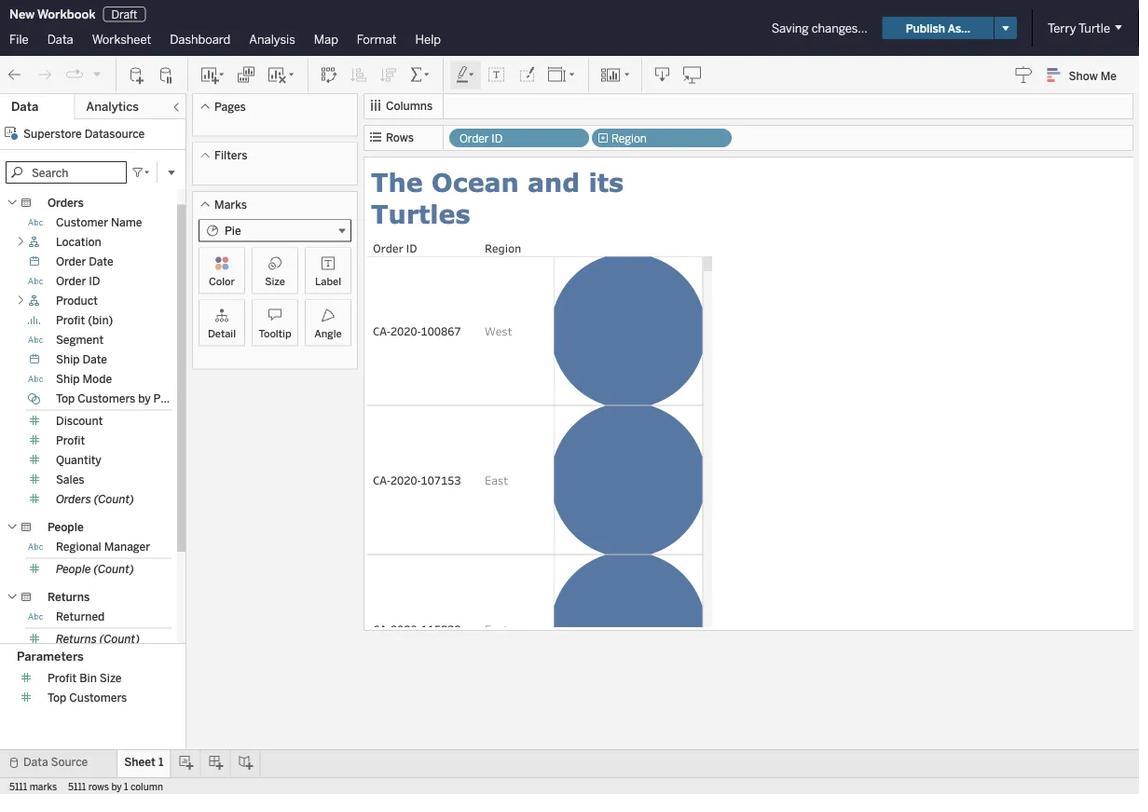 Task type: vqa. For each thing, say whether or not it's contained in the screenshot.
the (bin)
yes



Task type: describe. For each thing, give the bounding box(es) containing it.
turtle
[[1079, 21, 1110, 35]]

duplicate image
[[237, 66, 255, 84]]

ship for ship date
[[56, 353, 80, 366]]

parameters
[[17, 649, 84, 664]]

show me button
[[1039, 61, 1133, 89]]

date for ship date
[[82, 353, 107, 366]]

1 vertical spatial data
[[11, 99, 38, 114]]

new workbook
[[9, 7, 96, 21]]

rows
[[88, 781, 109, 792]]

dashboard
[[170, 32, 230, 47]]

datasource
[[85, 127, 145, 140]]

tooltip
[[259, 327, 291, 340]]

region
[[611, 132, 647, 145]]

marks
[[214, 198, 247, 211]]

analytics
[[86, 99, 139, 114]]

data guide image
[[1015, 65, 1033, 84]]

superstore
[[23, 127, 82, 140]]

show
[[1069, 69, 1098, 82]]

0 vertical spatial data
[[47, 32, 73, 47]]

analysis
[[249, 32, 295, 47]]

publish your workbook to edit in tableau desktop image
[[683, 66, 702, 84]]

people (count)
[[56, 563, 134, 576]]

replay animation image
[[91, 68, 103, 79]]

orders for orders
[[48, 196, 84, 210]]

filters
[[214, 149, 247, 162]]

show me
[[1069, 69, 1117, 82]]

swap rows and columns image
[[320, 66, 338, 84]]

marks. press enter to open the view data window.. use arrow keys to navigate data visualization elements. image
[[554, 256, 704, 794]]

date for order date
[[89, 255, 114, 268]]

profit for profit
[[56, 434, 85, 447]]

location
[[56, 235, 101, 249]]

2 vertical spatial order
[[56, 275, 86, 288]]

columns
[[386, 99, 433, 113]]

replay animation image
[[65, 65, 84, 84]]

returns for returns
[[48, 590, 90, 604]]

0 vertical spatial order
[[460, 132, 489, 145]]

1 vertical spatial id
[[89, 275, 100, 288]]

saving changes...
[[772, 21, 868, 35]]

show/hide cards image
[[600, 66, 630, 84]]

top for top customers by profit
[[56, 392, 75, 405]]

customer name
[[56, 216, 142, 229]]

sort descending image
[[379, 66, 398, 84]]

(count) for people (count)
[[94, 563, 134, 576]]

data source
[[23, 755, 88, 769]]

customer
[[56, 216, 108, 229]]

ship for ship mode
[[56, 372, 80, 386]]

2 vertical spatial data
[[23, 755, 48, 769]]

angle
[[314, 327, 342, 340]]

1 horizontal spatial 1
[[158, 755, 163, 769]]

fit image
[[547, 66, 577, 84]]

returns for returns (count)
[[56, 632, 97, 646]]

top for top customers
[[48, 691, 66, 705]]

download image
[[653, 66, 672, 84]]

publish
[[906, 21, 945, 35]]

customers for top customers
[[69, 691, 127, 705]]

bin
[[79, 672, 97, 685]]

order date
[[56, 255, 114, 268]]

returns (count)
[[56, 632, 140, 646]]

regional manager
[[56, 540, 150, 554]]

saving
[[772, 21, 809, 35]]

help
[[415, 32, 441, 47]]

label
[[315, 275, 341, 288]]

quantity
[[56, 453, 101, 467]]

column
[[130, 781, 163, 792]]

the ocean and its turtles
[[371, 166, 632, 228]]

sheet
[[124, 755, 156, 769]]

pause auto updates image
[[158, 66, 176, 84]]

changes...
[[812, 21, 868, 35]]

customers for top customers by profit
[[78, 392, 135, 405]]

top customers
[[48, 691, 127, 705]]

collapse image
[[171, 102, 182, 113]]

sheet 1
[[124, 755, 163, 769]]

draft
[[111, 7, 137, 21]]

file
[[9, 32, 29, 47]]

people for people (count)
[[56, 563, 91, 576]]

segment
[[56, 333, 104, 347]]



Task type: locate. For each thing, give the bounding box(es) containing it.
data down workbook
[[47, 32, 73, 47]]

sales
[[56, 473, 84, 487]]

discount
[[56, 414, 103, 428]]

ocean
[[431, 166, 519, 197]]

orders for orders (count)
[[56, 493, 91, 506]]

order id
[[460, 132, 503, 145], [56, 275, 100, 288]]

0 vertical spatial 1
[[158, 755, 163, 769]]

1 vertical spatial (count)
[[94, 563, 134, 576]]

1 right sheet
[[158, 755, 163, 769]]

order down location
[[56, 255, 86, 268]]

size up tooltip in the left top of the page
[[265, 275, 285, 288]]

as...
[[948, 21, 970, 35]]

name
[[111, 216, 142, 229]]

(count)
[[94, 493, 134, 506], [94, 563, 134, 576], [99, 632, 140, 646]]

publish as...
[[906, 21, 970, 35]]

date up mode
[[82, 353, 107, 366]]

product
[[56, 294, 98, 308]]

new
[[9, 7, 35, 21]]

people up regional on the left
[[48, 521, 84, 534]]

1 left column
[[124, 781, 128, 792]]

0 vertical spatial order id
[[460, 132, 503, 145]]

highlight image
[[455, 66, 476, 84]]

marks
[[29, 781, 57, 792]]

1 vertical spatial returns
[[56, 632, 97, 646]]

top customers by profit
[[56, 392, 183, 405]]

1 horizontal spatial size
[[265, 275, 285, 288]]

1 vertical spatial orders
[[56, 493, 91, 506]]

1 vertical spatial customers
[[69, 691, 127, 705]]

pages
[[214, 100, 246, 113]]

me
[[1100, 69, 1117, 82]]

0 vertical spatial size
[[265, 275, 285, 288]]

format
[[357, 32, 397, 47]]

5111 rows by 1 column
[[68, 781, 163, 792]]

0 horizontal spatial id
[[89, 275, 100, 288]]

0 horizontal spatial size
[[100, 672, 122, 685]]

(count) for returns (count)
[[99, 632, 140, 646]]

returns up returned
[[48, 590, 90, 604]]

(count) down returned
[[99, 632, 140, 646]]

data
[[47, 32, 73, 47], [11, 99, 38, 114], [23, 755, 48, 769]]

people down regional on the left
[[56, 563, 91, 576]]

top
[[56, 392, 75, 405], [48, 691, 66, 705]]

detail
[[208, 327, 236, 340]]

order up product
[[56, 275, 86, 288]]

ship
[[56, 353, 80, 366], [56, 372, 80, 386]]

totals image
[[409, 66, 432, 84]]

1 ship from the top
[[56, 353, 80, 366]]

mode
[[82, 372, 112, 386]]

data up 5111 marks
[[23, 755, 48, 769]]

0 horizontal spatial 1
[[124, 781, 128, 792]]

order up the ocean
[[460, 132, 489, 145]]

show mark labels image
[[487, 66, 506, 84]]

by
[[138, 392, 151, 405], [111, 781, 122, 792]]

Search text field
[[6, 161, 127, 184]]

orders down sales
[[56, 493, 91, 506]]

5111
[[9, 781, 27, 792], [68, 781, 86, 792]]

1 horizontal spatial 5111
[[68, 781, 86, 792]]

profit for profit bin size
[[48, 672, 77, 685]]

0 vertical spatial ship
[[56, 353, 80, 366]]

0 vertical spatial returns
[[48, 590, 90, 604]]

0 vertical spatial date
[[89, 255, 114, 268]]

1 vertical spatial order
[[56, 255, 86, 268]]

(bin)
[[88, 314, 113, 327]]

manager
[[104, 540, 150, 554]]

orders up customer
[[48, 196, 84, 210]]

returns down returned
[[56, 632, 97, 646]]

1 horizontal spatial by
[[138, 392, 151, 405]]

orders (count)
[[56, 493, 134, 506]]

5111 left rows
[[68, 781, 86, 792]]

top up discount
[[56, 392, 75, 405]]

size right bin
[[100, 672, 122, 685]]

5111 for 5111 rows by 1 column
[[68, 781, 86, 792]]

the
[[371, 166, 423, 197]]

date
[[89, 255, 114, 268], [82, 353, 107, 366]]

sort ascending image
[[350, 66, 368, 84]]

source
[[51, 755, 88, 769]]

turtles
[[371, 198, 470, 228]]

tables
[[17, 174, 54, 189]]

ship date
[[56, 353, 107, 366]]

returns
[[48, 590, 90, 604], [56, 632, 97, 646]]

1 vertical spatial top
[[48, 691, 66, 705]]

rows
[[386, 131, 414, 144]]

1 vertical spatial order id
[[56, 275, 100, 288]]

(count) down regional manager
[[94, 563, 134, 576]]

map
[[314, 32, 338, 47]]

0 vertical spatial top
[[56, 392, 75, 405]]

date down location
[[89, 255, 114, 268]]

publish as... button
[[882, 17, 994, 39]]

id up the ocean
[[491, 132, 503, 145]]

id
[[491, 132, 503, 145], [89, 275, 100, 288]]

2 vertical spatial (count)
[[99, 632, 140, 646]]

5111 left the marks
[[9, 781, 27, 792]]

0 vertical spatial customers
[[78, 392, 135, 405]]

1 horizontal spatial id
[[491, 132, 503, 145]]

clear sheet image
[[267, 66, 296, 84]]

id down order date
[[89, 275, 100, 288]]

profit
[[56, 314, 85, 327], [153, 392, 183, 405], [56, 434, 85, 447], [48, 672, 77, 685]]

color
[[209, 275, 235, 288]]

orders
[[48, 196, 84, 210], [56, 493, 91, 506]]

its
[[589, 166, 624, 197]]

1 vertical spatial size
[[100, 672, 122, 685]]

redo image
[[35, 66, 54, 84]]

1 horizontal spatial order id
[[460, 132, 503, 145]]

customers down mode
[[78, 392, 135, 405]]

(count) for orders (count)
[[94, 493, 134, 506]]

2 ship from the top
[[56, 372, 80, 386]]

people for people
[[48, 521, 84, 534]]

ship mode
[[56, 372, 112, 386]]

1
[[158, 755, 163, 769], [124, 781, 128, 792]]

undo image
[[6, 66, 24, 84]]

format workbook image
[[517, 66, 536, 84]]

ship down segment
[[56, 353, 80, 366]]

worksheet
[[92, 32, 151, 47]]

customers down bin
[[69, 691, 127, 705]]

0 vertical spatial people
[[48, 521, 84, 534]]

0 horizontal spatial by
[[111, 781, 122, 792]]

1 vertical spatial date
[[82, 353, 107, 366]]

terry turtle
[[1048, 21, 1110, 35]]

terry
[[1048, 21, 1076, 35]]

0 vertical spatial id
[[491, 132, 503, 145]]

1 vertical spatial ship
[[56, 372, 80, 386]]

0 horizontal spatial order id
[[56, 275, 100, 288]]

order
[[460, 132, 489, 145], [56, 255, 86, 268], [56, 275, 86, 288]]

0 vertical spatial orders
[[48, 196, 84, 210]]

1 vertical spatial by
[[111, 781, 122, 792]]

5111 for 5111 marks
[[9, 781, 27, 792]]

1 vertical spatial people
[[56, 563, 91, 576]]

1 vertical spatial 1
[[124, 781, 128, 792]]

superstore datasource
[[23, 127, 145, 140]]

profit for profit (bin)
[[56, 314, 85, 327]]

profit bin size
[[48, 672, 122, 685]]

5111 marks
[[9, 781, 57, 792]]

by for profit
[[138, 392, 151, 405]]

0 vertical spatial (count)
[[94, 493, 134, 506]]

0 vertical spatial by
[[138, 392, 151, 405]]

returned
[[56, 610, 105, 624]]

workbook
[[37, 7, 96, 21]]

regional
[[56, 540, 101, 554]]

data down undo icon
[[11, 99, 38, 114]]

by for 1
[[111, 781, 122, 792]]

size
[[265, 275, 285, 288], [100, 672, 122, 685]]

ship down ship date
[[56, 372, 80, 386]]

new worksheet image
[[199, 66, 226, 84]]

1 5111 from the left
[[9, 781, 27, 792]]

0 horizontal spatial 5111
[[9, 781, 27, 792]]

new data source image
[[128, 66, 146, 84]]

people
[[48, 521, 84, 534], [56, 563, 91, 576]]

2 5111 from the left
[[68, 781, 86, 792]]

customers
[[78, 392, 135, 405], [69, 691, 127, 705]]

profit (bin)
[[56, 314, 113, 327]]

order id up the ocean
[[460, 132, 503, 145]]

order id up product
[[56, 275, 100, 288]]

top down profit bin size
[[48, 691, 66, 705]]

(count) up regional manager
[[94, 493, 134, 506]]

and
[[528, 166, 580, 197]]



